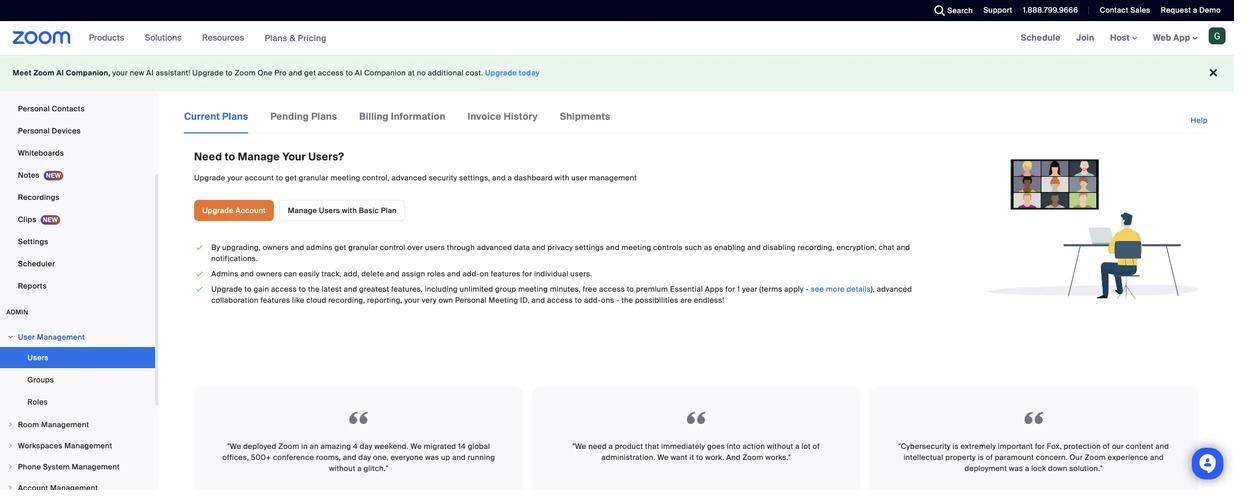 Task type: vqa. For each thing, say whether or not it's contained in the screenshot.
right icon within the Workspaces Management menu item
yes



Task type: locate. For each thing, give the bounding box(es) containing it.
recording, inside ), advanced collaboration features like cloud recording, reporting, your very own personal meeting id, and access to add-ons - the possibilities are endless!
[[328, 295, 365, 305]]

system
[[43, 462, 70, 472]]

day up glitch."
[[358, 453, 371, 462]]

without down rooms,
[[329, 464, 355, 473]]

checked image for admins
[[194, 269, 205, 280]]

0 horizontal spatial was
[[425, 453, 439, 462]]

sales
[[1131, 5, 1151, 15]]

0 horizontal spatial plans
[[222, 110, 248, 123]]

owners inside by upgrading, owners and admins get granular control over users through advanced data and privacy settings and meeting controls such as enabling and disabling recording, encryption, chat and notifications.
[[263, 243, 289, 252]]

recording, inside by upgrading, owners and admins get granular control over users through advanced data and privacy settings and meeting controls such as enabling and disabling recording, encryption, chat and notifications.
[[798, 243, 835, 252]]

1 horizontal spatial manage
[[288, 206, 317, 215]]

2 vertical spatial meeting
[[518, 284, 548, 294]]

over
[[407, 243, 423, 252]]

right image inside room management menu item
[[7, 422, 14, 428]]

schedule link
[[1013, 21, 1069, 55]]

and down content at bottom
[[1150, 453, 1164, 462]]

personal down the unlimited
[[455, 295, 487, 305]]

personal inside personal contacts link
[[18, 104, 50, 113]]

1.888.799.9666 button
[[1015, 0, 1081, 21], [1023, 5, 1078, 15]]

of inside the "we need a product that immediately goes into action without a lot of administration. we want it to work. and zoom works."
[[813, 442, 820, 451]]

banner
[[0, 21, 1234, 55]]

1 vertical spatial owners
[[256, 269, 282, 279]]

), advanced collaboration features like cloud recording, reporting, your very own personal meeting id, and access to add-ons - the possibilities are endless!
[[211, 284, 912, 305]]

2 horizontal spatial plans
[[311, 110, 337, 123]]

1 vertical spatial we
[[657, 453, 669, 462]]

1 vertical spatial granular
[[348, 243, 378, 252]]

invoice history link
[[467, 110, 538, 132]]

security
[[429, 173, 457, 183]]

side navigation navigation
[[0, 0, 158, 490]]

granular up delete at the bottom left
[[348, 243, 378, 252]]

0 vertical spatial personal
[[18, 104, 50, 113]]

advanced right control,
[[392, 173, 427, 183]]

the up cloud
[[308, 284, 320, 294]]

banner containing products
[[0, 21, 1234, 55]]

0 horizontal spatial without
[[329, 464, 355, 473]]

immediately
[[661, 442, 705, 451]]

0 horizontal spatial we
[[411, 442, 422, 451]]

profile picture image
[[1209, 27, 1226, 44]]

upgrade account
[[202, 206, 266, 215]]

with
[[555, 173, 570, 183], [342, 206, 357, 215]]

access down the pricing
[[318, 68, 344, 78]]

1 vertical spatial recording,
[[328, 295, 365, 305]]

0 vertical spatial without
[[767, 442, 793, 451]]

1 vertical spatial checked image
[[194, 269, 205, 280]]

1 phone from the top
[[18, 82, 41, 91]]

personal inside ), advanced collaboration features like cloud recording, reporting, your very own personal meeting id, and access to add-ons - the possibilities are endless!
[[455, 295, 487, 305]]

0 horizontal spatial manage
[[238, 150, 280, 163]]

checked image left by
[[194, 242, 205, 253]]

management for room management
[[41, 420, 89, 430]]

billing
[[359, 110, 389, 123]]

features down gain
[[261, 295, 290, 305]]

recording, right disabling
[[798, 243, 835, 252]]

zoom inside ""we deployed zoom in an amazing 4 day weekend. we migrated 14 global offices, 500+ conference rooms, and day one, everyone was up and running without a glitch.""
[[278, 442, 299, 451]]

pricing
[[298, 32, 327, 44]]

2 "we from the left
[[573, 442, 587, 451]]

see more details link
[[811, 284, 871, 294]]

1 horizontal spatial for
[[726, 284, 735, 294]]

offices,
[[222, 453, 249, 462]]

0 horizontal spatial add-
[[463, 269, 480, 279]]

and inside ), advanced collaboration features like cloud recording, reporting, your very own personal meeting id, and access to add-ons - the possibilities are endless!
[[532, 295, 545, 305]]

with left 'basic'
[[342, 206, 357, 215]]

"we for need
[[573, 442, 587, 451]]

users up groups
[[27, 353, 49, 363]]

1 vertical spatial users
[[27, 353, 49, 363]]

we up everyone
[[411, 442, 422, 451]]

2 horizontal spatial your
[[404, 295, 420, 305]]

user
[[18, 332, 35, 342]]

3 right image from the top
[[7, 485, 14, 490]]

right image left room
[[7, 422, 14, 428]]

features
[[491, 269, 520, 279], [261, 295, 290, 305]]

upgrade down product information navigation
[[192, 68, 224, 78]]

granular
[[299, 173, 329, 183], [348, 243, 378, 252]]

users up the admins
[[319, 206, 340, 215]]

2 vertical spatial your
[[404, 295, 420, 305]]

- left see
[[806, 284, 809, 294]]

devices
[[52, 126, 81, 136]]

shipments
[[560, 110, 611, 123]]

14
[[458, 442, 466, 451]]

companion
[[364, 68, 406, 78]]

right image inside the user management menu item
[[7, 334, 14, 340]]

1 horizontal spatial "we
[[573, 442, 587, 451]]

and down add,
[[344, 284, 357, 294]]

without up 'works."'
[[767, 442, 793, 451]]

personal up personal devices
[[18, 104, 50, 113]]

2 vertical spatial for
[[1035, 442, 1045, 451]]

1 horizontal spatial granular
[[348, 243, 378, 252]]

chat
[[879, 243, 895, 252]]

1 horizontal spatial without
[[767, 442, 793, 451]]

1 vertical spatial personal
[[18, 126, 50, 136]]

concern.
[[1036, 453, 1068, 462]]

manage up account
[[238, 150, 280, 163]]

collaboration
[[211, 295, 259, 305]]

plans right pending
[[311, 110, 337, 123]]

management up the 'workspaces management'
[[41, 420, 89, 430]]

meeting
[[331, 173, 360, 183], [622, 243, 651, 252], [518, 284, 548, 294]]

1 horizontal spatial ai
[[146, 68, 154, 78]]

basic
[[359, 206, 379, 215]]

easily
[[299, 269, 320, 279]]

1 vertical spatial the
[[622, 295, 633, 305]]

zoom up the conference
[[278, 442, 299, 451]]

reporting,
[[367, 295, 402, 305]]

2 horizontal spatial meeting
[[622, 243, 651, 252]]

contact sales
[[1100, 5, 1151, 15]]

group
[[495, 284, 516, 294]]

0 horizontal spatial ai
[[56, 68, 64, 78]]

protection
[[1064, 442, 1101, 451]]

owners for upgrading,
[[263, 243, 289, 252]]

4
[[353, 442, 358, 451]]

features up the group
[[491, 269, 520, 279]]

&
[[290, 32, 296, 44]]

control,
[[362, 173, 390, 183]]

management inside the user management menu item
[[37, 332, 85, 342]]

for left fox,
[[1035, 442, 1045, 451]]

500+
[[251, 453, 271, 462]]

2 checked image from the top
[[194, 269, 205, 280]]

add,
[[344, 269, 359, 279]]

2 phone from the top
[[18, 462, 41, 472]]

1 vertical spatial manage
[[288, 206, 317, 215]]

0 horizontal spatial -
[[616, 295, 620, 305]]

upgrade for upgrade your account to get granular meeting control, advanced security settings, and a dashboard with user management
[[194, 173, 225, 183]]

granular down users?
[[299, 173, 329, 183]]

a inside "cybersecurity is extremely important for fox, protection of our content and intellectual property is of paramount concern. our zoom experience and deployment was a lock down solution."
[[1025, 464, 1030, 473]]

zoom down 'action'
[[743, 453, 764, 462]]

our
[[1112, 442, 1124, 451]]

and right roles
[[447, 269, 461, 279]]

right image
[[7, 443, 14, 449], [7, 464, 14, 470], [7, 485, 14, 490]]

1 "we from the left
[[227, 442, 241, 451]]

1 vertical spatial phone
[[18, 462, 41, 472]]

cloud
[[306, 295, 326, 305]]

0 vertical spatial recording,
[[798, 243, 835, 252]]

1 horizontal spatial the
[[622, 295, 633, 305]]

access down minutes,
[[547, 295, 573, 305]]

and right "settings,"
[[492, 173, 506, 183]]

- right ons
[[616, 295, 620, 305]]

admins
[[211, 269, 239, 279]]

users inside button
[[319, 206, 340, 215]]

phone inside personal menu menu
[[18, 82, 41, 91]]

recording, down latest
[[328, 295, 365, 305]]

1 right image from the top
[[7, 334, 14, 340]]

content
[[1126, 442, 1154, 451]]

plans left &
[[265, 32, 287, 44]]

0 vertical spatial users
[[319, 206, 340, 215]]

1 horizontal spatial features
[[491, 269, 520, 279]]

2 right image from the top
[[7, 422, 14, 428]]

right image inside workspaces management menu item
[[7, 443, 14, 449]]

phone inside menu item
[[18, 462, 41, 472]]

contacts
[[52, 104, 85, 113]]

goes
[[707, 442, 725, 451]]

1 horizontal spatial meeting
[[518, 284, 548, 294]]

1 horizontal spatial get
[[304, 68, 316, 78]]

0 vertical spatial owners
[[263, 243, 289, 252]]

1 horizontal spatial users
[[319, 206, 340, 215]]

right image inside phone system management menu item
[[7, 464, 14, 470]]

get down your
[[285, 173, 297, 183]]

to right it
[[696, 453, 703, 462]]

1 horizontal spatial -
[[806, 284, 809, 294]]

upgrade down need
[[194, 173, 225, 183]]

to right account
[[276, 173, 283, 183]]

meeting down users?
[[331, 173, 360, 183]]

for left 1
[[726, 284, 735, 294]]

upgrade inside upgrade account button
[[202, 206, 234, 215]]

0 horizontal spatial meeting
[[331, 173, 360, 183]]

0 vertical spatial phone
[[18, 82, 41, 91]]

lock
[[1031, 464, 1046, 473]]

- inside ), advanced collaboration features like cloud recording, reporting, your very own personal meeting id, and access to add-ons - the possibilities are endless!
[[616, 295, 620, 305]]

features inside ), advanced collaboration features like cloud recording, reporting, your very own personal meeting id, and access to add-ons - the possibilities are endless!
[[261, 295, 290, 305]]

user
[[571, 173, 587, 183]]

and left the admins
[[291, 243, 304, 252]]

join
[[1077, 32, 1095, 43]]

plans for current plans
[[222, 110, 248, 123]]

0 horizontal spatial the
[[308, 284, 320, 294]]

right image left user at the bottom of page
[[7, 334, 14, 340]]

management inside workspaces management menu item
[[64, 441, 112, 451]]

the right ons
[[622, 295, 633, 305]]

"we inside ""we deployed zoom in an amazing 4 day weekend. we migrated 14 global offices, 500+ conference rooms, and day one, everyone was up and running without a glitch.""
[[227, 442, 241, 451]]

disabling
[[763, 243, 796, 252]]

0 vertical spatial -
[[806, 284, 809, 294]]

2 horizontal spatial for
[[1035, 442, 1045, 451]]

current plans link
[[184, 110, 249, 133]]

at
[[408, 68, 415, 78]]

manage up the admins
[[288, 206, 317, 215]]

1 vertical spatial add-
[[584, 295, 601, 305]]

deployed
[[243, 442, 276, 451]]

ai right the new
[[146, 68, 154, 78]]

to inside ), advanced collaboration features like cloud recording, reporting, your very own personal meeting id, and access to add-ons - the possibilities are endless!
[[575, 295, 582, 305]]

your down features, at bottom left
[[404, 295, 420, 305]]

3 ai from the left
[[355, 68, 362, 78]]

advanced
[[392, 173, 427, 183], [477, 243, 512, 252], [877, 284, 912, 294]]

0 horizontal spatial recording,
[[328, 295, 365, 305]]

owners up gain
[[256, 269, 282, 279]]

plans inside 'link'
[[311, 110, 337, 123]]

0 vertical spatial right image
[[7, 334, 14, 340]]

1 horizontal spatial recording,
[[798, 243, 835, 252]]

was inside ""we deployed zoom in an amazing 4 day weekend. we migrated 14 global offices, 500+ conference rooms, and day one, everyone was up and running without a glitch.""
[[425, 453, 439, 462]]

right image for phone
[[7, 464, 14, 470]]

advanced right '),'
[[877, 284, 912, 294]]

0 vertical spatial is
[[953, 442, 959, 451]]

ai left companion,
[[56, 68, 64, 78]]

personal up 'whiteboards'
[[18, 126, 50, 136]]

1 vertical spatial was
[[1009, 464, 1023, 473]]

of up deployment
[[986, 453, 993, 462]]

get right the admins
[[335, 243, 346, 252]]

checked image
[[194, 242, 205, 253], [194, 269, 205, 280]]

invoice
[[468, 110, 502, 123]]

1 horizontal spatial was
[[1009, 464, 1023, 473]]

was inside "cybersecurity is extremely important for fox, protection of our content and intellectual property is of paramount concern. our zoom experience and deployment was a lock down solution."
[[1009, 464, 1023, 473]]

and
[[726, 453, 741, 462]]

want
[[671, 453, 688, 462]]

apps
[[705, 284, 724, 294]]

personal menu menu
[[0, 0, 155, 298]]

weekend.
[[374, 442, 409, 451]]

0 horizontal spatial of
[[813, 442, 820, 451]]

up
[[441, 453, 450, 462]]

0 horizontal spatial your
[[112, 68, 128, 78]]

),
[[871, 284, 875, 294]]

2 horizontal spatial ai
[[355, 68, 362, 78]]

access inside 'meet zoom ai companion,' footer
[[318, 68, 344, 78]]

id,
[[520, 295, 530, 305]]

migrated
[[424, 442, 456, 451]]

phone down workspaces
[[18, 462, 41, 472]]

companion,
[[66, 68, 110, 78]]

add- down free
[[584, 295, 601, 305]]

management up "users" link
[[37, 332, 85, 342]]

"we left need
[[573, 442, 587, 451]]

get inside by upgrading, owners and admins get granular control over users through advanced data and privacy settings and meeting controls such as enabling and disabling recording, encryption, chat and notifications.
[[335, 243, 346, 252]]

zoom
[[33, 68, 54, 78], [235, 68, 256, 78], [278, 442, 299, 451], [743, 453, 764, 462], [1085, 453, 1106, 462]]

0 horizontal spatial for
[[522, 269, 532, 279]]

was left up
[[425, 453, 439, 462]]

plans inside product information navigation
[[265, 32, 287, 44]]

"we inside the "we need a product that immediately goes into action without a lot of administration. we want it to work. and zoom works."
[[573, 442, 587, 451]]

and right the data
[[532, 243, 546, 252]]

right image for workspaces
[[7, 443, 14, 449]]

and right content at bottom
[[1156, 442, 1169, 451]]

and right enabling
[[748, 243, 761, 252]]

add- up the unlimited
[[463, 269, 480, 279]]

access inside ), advanced collaboration features like cloud recording, reporting, your very own personal meeting id, and access to add-ons - the possibilities are endless!
[[547, 295, 573, 305]]

with left the user
[[555, 173, 570, 183]]

main content main content
[[158, 93, 1234, 490]]

action
[[743, 442, 765, 451]]

experience
[[1108, 453, 1148, 462]]

your inside 'meet zoom ai companion,' footer
[[112, 68, 128, 78]]

groups
[[27, 375, 54, 385]]

personal inside personal devices link
[[18, 126, 50, 136]]

account
[[236, 206, 266, 215]]

phone for phone system management
[[18, 462, 41, 472]]

2 horizontal spatial get
[[335, 243, 346, 252]]

zoom up solution."
[[1085, 453, 1106, 462]]

your left the new
[[112, 68, 128, 78]]

to down minutes,
[[575, 295, 582, 305]]

and right settings
[[606, 243, 620, 252]]

a left glitch."
[[357, 464, 362, 473]]

1 vertical spatial with
[[342, 206, 357, 215]]

is down extremely
[[978, 453, 984, 462]]

2 right image from the top
[[7, 464, 14, 470]]

1 vertical spatial day
[[358, 453, 371, 462]]

and down upgrade to gain access to the latest and greatest features, including unlimited group meeting minutes, free access to premium essential apps for 1 year (terms apply - see more details
[[532, 295, 545, 305]]

0 vertical spatial get
[[304, 68, 316, 78]]

0 vertical spatial manage
[[238, 150, 280, 163]]

is
[[953, 442, 959, 451], [978, 453, 984, 462]]

1 vertical spatial -
[[616, 295, 620, 305]]

"we deployed zoom in an amazing 4 day weekend. we migrated 14 global offices, 500+ conference rooms, and day one, everyone was up and running without a glitch."
[[222, 442, 495, 473]]

and
[[289, 68, 302, 78], [492, 173, 506, 183], [291, 243, 304, 252], [532, 243, 546, 252], [606, 243, 620, 252], [748, 243, 761, 252], [897, 243, 910, 252], [241, 269, 254, 279], [386, 269, 400, 279], [447, 269, 461, 279], [344, 284, 357, 294], [532, 295, 545, 305], [1156, 442, 1169, 451], [343, 453, 356, 462], [452, 453, 466, 462], [1150, 453, 1164, 462]]

1 horizontal spatial we
[[657, 453, 669, 462]]

that
[[645, 442, 659, 451]]

meeting up id,
[[518, 284, 548, 294]]

we inside ""we deployed zoom in an amazing 4 day weekend. we migrated 14 global offices, 500+ conference rooms, and day one, everyone was up and running without a glitch.""
[[411, 442, 422, 451]]

0 vertical spatial checked image
[[194, 242, 205, 253]]

1 vertical spatial advanced
[[477, 243, 512, 252]]

management inside room management menu item
[[41, 420, 89, 430]]

add- inside ), advanced collaboration features like cloud recording, reporting, your very own personal meeting id, and access to add-ons - the possibilities are endless!
[[584, 295, 601, 305]]

1 horizontal spatial your
[[227, 173, 243, 183]]

more
[[826, 284, 845, 294]]

user management menu
[[0, 347, 155, 414]]

0 horizontal spatial advanced
[[392, 173, 427, 183]]

get right pro at the top
[[304, 68, 316, 78]]

0 vertical spatial advanced
[[392, 173, 427, 183]]

menu item
[[0, 478, 155, 490]]

right image
[[7, 334, 14, 340], [7, 422, 14, 428]]

plans right current at the top left of page
[[222, 110, 248, 123]]

meeting left controls
[[622, 243, 651, 252]]

deployment
[[965, 464, 1007, 473]]

running
[[468, 453, 495, 462]]

it
[[690, 453, 694, 462]]

of right lot on the bottom right of page
[[813, 442, 820, 451]]

need to manage your users?
[[194, 150, 344, 163]]

1 vertical spatial right image
[[7, 464, 14, 470]]

a left lock
[[1025, 464, 1030, 473]]

was
[[425, 453, 439, 462], [1009, 464, 1023, 473]]

0 horizontal spatial granular
[[299, 173, 329, 183]]

1 right image from the top
[[7, 443, 14, 449]]

your left account
[[227, 173, 243, 183]]

1 horizontal spatial of
[[986, 453, 993, 462]]

room management menu item
[[0, 415, 155, 435]]

0 vertical spatial with
[[555, 173, 570, 183]]

notifications.
[[211, 254, 258, 263]]

are
[[680, 295, 692, 305]]

checked image up checked icon
[[194, 269, 205, 280]]

the inside ), advanced collaboration features like cloud recording, reporting, your very own personal meeting id, and access to add-ons - the possibilities are endless!
[[622, 295, 633, 305]]

2 vertical spatial right image
[[7, 485, 14, 490]]

is up the property
[[953, 442, 959, 451]]

we inside the "we need a product that immediately goes into action without a lot of administration. we want it to work. and zoom works."
[[657, 453, 669, 462]]

1 vertical spatial features
[[261, 295, 290, 305]]

product information navigation
[[81, 21, 335, 55]]

1 checked image from the top
[[194, 242, 205, 253]]

for up upgrade to gain access to the latest and greatest features, including unlimited group meeting minutes, free access to premium essential apps for 1 year (terms apply - see more details
[[522, 269, 532, 279]]

2 horizontal spatial advanced
[[877, 284, 912, 294]]

1 horizontal spatial add-
[[584, 295, 601, 305]]

web app button
[[1153, 32, 1198, 43]]

2 vertical spatial get
[[335, 243, 346, 252]]

was down paramount
[[1009, 464, 1023, 473]]

0 vertical spatial right image
[[7, 443, 14, 449]]

zoom logo image
[[13, 31, 71, 44]]

checked image for by
[[194, 242, 205, 253]]

clips link
[[0, 209, 155, 230]]

personal for personal contacts
[[18, 104, 50, 113]]

1 horizontal spatial plans
[[265, 32, 287, 44]]

0 horizontal spatial "we
[[227, 442, 241, 451]]

shipments link
[[560, 110, 611, 132]]

2 vertical spatial personal
[[455, 295, 487, 305]]

cost.
[[466, 68, 483, 78]]

management
[[37, 332, 85, 342], [41, 420, 89, 430], [64, 441, 112, 451], [72, 462, 120, 472]]

0 horizontal spatial features
[[261, 295, 290, 305]]

through
[[447, 243, 475, 252]]

management down room management menu item
[[64, 441, 112, 451]]

0 horizontal spatial get
[[285, 173, 297, 183]]

user management menu item
[[0, 327, 155, 347]]

right image for user management
[[7, 334, 14, 340]]

web
[[1153, 32, 1172, 43]]

1 horizontal spatial advanced
[[477, 243, 512, 252]]

day right 4
[[360, 442, 372, 451]]

our
[[1070, 453, 1083, 462]]

0 vertical spatial add-
[[463, 269, 480, 279]]

0 vertical spatial your
[[112, 68, 128, 78]]



Task type: describe. For each thing, give the bounding box(es) containing it.
works."
[[766, 453, 791, 462]]

0 horizontal spatial is
[[953, 442, 959, 451]]

management for workspaces management
[[64, 441, 112, 451]]

advanced inside ), advanced collaboration features like cloud recording, reporting, your very own personal meeting id, and access to add-ons - the possibilities are endless!
[[877, 284, 912, 294]]

search button
[[927, 0, 976, 21]]

and down notifications. at the left bottom
[[241, 269, 254, 279]]

a left the dashboard
[[508, 173, 512, 183]]

upgrade your account to get granular meeting control, advanced security settings, and a dashboard with user management
[[194, 173, 637, 183]]

solution."
[[1070, 464, 1103, 473]]

apply
[[784, 284, 804, 294]]

property
[[946, 453, 976, 462]]

controls
[[653, 243, 683, 252]]

and right chat
[[897, 243, 910, 252]]

room
[[18, 420, 39, 430]]

to left premium
[[627, 284, 634, 294]]

greatest
[[359, 284, 389, 294]]

personal contacts
[[18, 104, 85, 113]]

1 vertical spatial for
[[726, 284, 735, 294]]

meet
[[13, 68, 32, 78]]

meet zoom ai companion, footer
[[0, 55, 1234, 91]]

latest
[[322, 284, 342, 294]]

a left demo
[[1193, 5, 1198, 15]]

contact
[[1100, 5, 1129, 15]]

to left gain
[[244, 284, 252, 294]]

clips
[[18, 215, 36, 224]]

and down "14"
[[452, 453, 466, 462]]

settings link
[[0, 231, 155, 252]]

solutions button
[[145, 21, 186, 55]]

history
[[504, 110, 538, 123]]

see
[[811, 284, 824, 294]]

granular inside by upgrading, owners and admins get granular control over users through advanced data and privacy settings and meeting controls such as enabling and disabling recording, encryption, chat and notifications.
[[348, 243, 378, 252]]

free
[[583, 284, 597, 294]]

assistant!
[[156, 68, 190, 78]]

access down can
[[271, 284, 297, 294]]

advanced inside by upgrading, owners and admins get granular control over users through advanced data and privacy settings and meeting controls such as enabling and disabling recording, encryption, chat and notifications.
[[477, 243, 512, 252]]

need
[[588, 442, 607, 451]]

0 vertical spatial meeting
[[331, 173, 360, 183]]

web app
[[1153, 32, 1190, 43]]

without inside ""we deployed zoom in an amazing 4 day weekend. we migrated 14 global offices, 500+ conference rooms, and day one, everyone was up and running without a glitch.""
[[329, 464, 355, 473]]

meeting inside by upgrading, owners and admins get granular control over users through advanced data and privacy settings and meeting controls such as enabling and disabling recording, encryption, chat and notifications.
[[622, 243, 651, 252]]

personal for personal devices
[[18, 126, 50, 136]]

access up ons
[[599, 284, 625, 294]]

schedule
[[1021, 32, 1061, 43]]

1 vertical spatial get
[[285, 173, 297, 183]]

1 vertical spatial your
[[227, 173, 243, 183]]

2 ai from the left
[[146, 68, 154, 78]]

"cybersecurity is extremely important for fox, protection of our content and intellectual property is of paramount concern. our zoom experience and deployment was a lock down solution."
[[899, 442, 1169, 473]]

scheduler link
[[0, 253, 155, 274]]

1
[[737, 284, 740, 294]]

1 ai from the left
[[56, 68, 64, 78]]

join link
[[1069, 21, 1102, 55]]

global
[[468, 442, 490, 451]]

users
[[425, 243, 445, 252]]

whiteboards link
[[0, 142, 155, 164]]

dashboard
[[514, 173, 553, 183]]

no
[[417, 68, 426, 78]]

such
[[685, 243, 702, 252]]

an
[[310, 442, 319, 451]]

users inside user management 'menu'
[[27, 353, 49, 363]]

can
[[284, 269, 297, 279]]

meet zoom ai companion, your new ai assistant! upgrade to zoom one pro and get access to ai companion at no additional cost. upgrade today
[[13, 68, 540, 78]]

zoom right meet
[[33, 68, 54, 78]]

invoice history
[[468, 110, 538, 123]]

upgrade right cost.
[[485, 68, 517, 78]]

personal contacts link
[[0, 98, 155, 119]]

and down 4
[[343, 453, 356, 462]]

0 vertical spatial the
[[308, 284, 320, 294]]

owners for and
[[256, 269, 282, 279]]

checked image
[[194, 284, 205, 295]]

glitch."
[[364, 464, 388, 473]]

to right need
[[225, 150, 235, 163]]

and right delete at the bottom left
[[386, 269, 400, 279]]

management for user management
[[37, 332, 85, 342]]

new
[[130, 68, 144, 78]]

demo
[[1200, 5, 1221, 15]]

phone system management menu item
[[0, 457, 155, 477]]

roles
[[427, 269, 445, 279]]

amazing
[[321, 442, 351, 451]]

settings,
[[459, 173, 490, 183]]

upgrade for upgrade account
[[202, 206, 234, 215]]

pro
[[275, 68, 287, 78]]

ons
[[601, 295, 614, 305]]

1 horizontal spatial is
[[978, 453, 984, 462]]

notes link
[[0, 165, 155, 186]]

a left lot on the bottom right of page
[[795, 442, 800, 451]]

"we for deployed
[[227, 442, 241, 451]]

phone for phone
[[18, 82, 41, 91]]

0 vertical spatial granular
[[299, 173, 329, 183]]

resources
[[202, 32, 244, 43]]

product
[[615, 442, 643, 451]]

request a demo
[[1161, 5, 1221, 15]]

privacy
[[548, 243, 573, 252]]

"we need a product that immediately goes into action without a lot of administration. we want it to work. and zoom works."
[[573, 442, 820, 462]]

whiteboards
[[18, 148, 64, 158]]

personal devices link
[[0, 120, 155, 141]]

your inside ), advanced collaboration features like cloud recording, reporting, your very own personal meeting id, and access to add-ons - the possibilities are endless!
[[404, 295, 420, 305]]

reports link
[[0, 275, 155, 297]]

to up 'like'
[[299, 284, 306, 294]]

without inside the "we need a product that immediately goes into action without a lot of administration. we want it to work. and zoom works."
[[767, 442, 793, 451]]

user management
[[18, 332, 85, 342]]

(terms
[[760, 284, 783, 294]]

with inside button
[[342, 206, 357, 215]]

get inside 'meet zoom ai companion,' footer
[[304, 68, 316, 78]]

rooms,
[[316, 453, 341, 462]]

2 horizontal spatial of
[[1103, 442, 1110, 451]]

a right need
[[609, 442, 613, 451]]

zoom inside "cybersecurity is extremely important for fox, protection of our content and intellectual property is of paramount concern. our zoom experience and deployment was a lock down solution."
[[1085, 453, 1106, 462]]

support
[[984, 5, 1013, 15]]

management inside phone system management menu item
[[72, 462, 120, 472]]

manage inside button
[[288, 206, 317, 215]]

1 horizontal spatial with
[[555, 173, 570, 183]]

plans for pending plans
[[311, 110, 337, 123]]

right image for room management
[[7, 422, 14, 428]]

upgrade to gain access to the latest and greatest features, including unlimited group meeting minutes, free access to premium essential apps for 1 year (terms apply - see more details
[[211, 284, 871, 294]]

meetings navigation
[[1013, 21, 1234, 55]]

work.
[[705, 453, 724, 462]]

current
[[184, 110, 220, 123]]

for inside "cybersecurity is extremely important for fox, protection of our content and intellectual property is of paramount concern. our zoom experience and deployment was a lock down solution."
[[1035, 442, 1045, 451]]

app
[[1174, 32, 1190, 43]]

to left companion on the top of page
[[346, 68, 353, 78]]

details
[[847, 284, 871, 294]]

need
[[194, 150, 222, 163]]

to inside the "we need a product that immediately goes into action without a lot of administration. we want it to work. and zoom works."
[[696, 453, 703, 462]]

help
[[1191, 116, 1208, 125]]

admin
[[6, 308, 28, 317]]

notes
[[18, 170, 40, 180]]

0 vertical spatial for
[[522, 269, 532, 279]]

and inside 'meet zoom ai companion,' footer
[[289, 68, 302, 78]]

zoom left one
[[235, 68, 256, 78]]

0 vertical spatial day
[[360, 442, 372, 451]]

workspaces management menu item
[[0, 436, 155, 456]]

everyone
[[391, 453, 423, 462]]

upgrade for upgrade to gain access to the latest and greatest features, including unlimited group meeting minutes, free access to premium essential apps for 1 year (terms apply - see more details
[[211, 284, 243, 294]]

zoom inside the "we need a product that immediately goes into action without a lot of administration. we want it to work. and zoom works."
[[743, 453, 764, 462]]

"cybersecurity
[[899, 442, 951, 451]]

admins
[[306, 243, 333, 252]]

0 vertical spatial features
[[491, 269, 520, 279]]

admin menu menu
[[0, 327, 155, 490]]

own
[[439, 295, 453, 305]]

on
[[480, 269, 489, 279]]

to down resources dropdown button
[[226, 68, 233, 78]]

fox,
[[1047, 442, 1062, 451]]

billing information
[[359, 110, 446, 123]]

roles
[[27, 397, 48, 407]]

features,
[[391, 284, 423, 294]]

admins and owners can easily track, add, delete and assign roles and add-on features for individual users.
[[211, 269, 592, 279]]

premium
[[636, 284, 668, 294]]

a inside ""we deployed zoom in an amazing 4 day weekend. we migrated 14 global offices, 500+ conference rooms, and day one, everyone was up and running without a glitch.""
[[357, 464, 362, 473]]

host
[[1110, 32, 1132, 43]]

essential
[[670, 284, 703, 294]]



